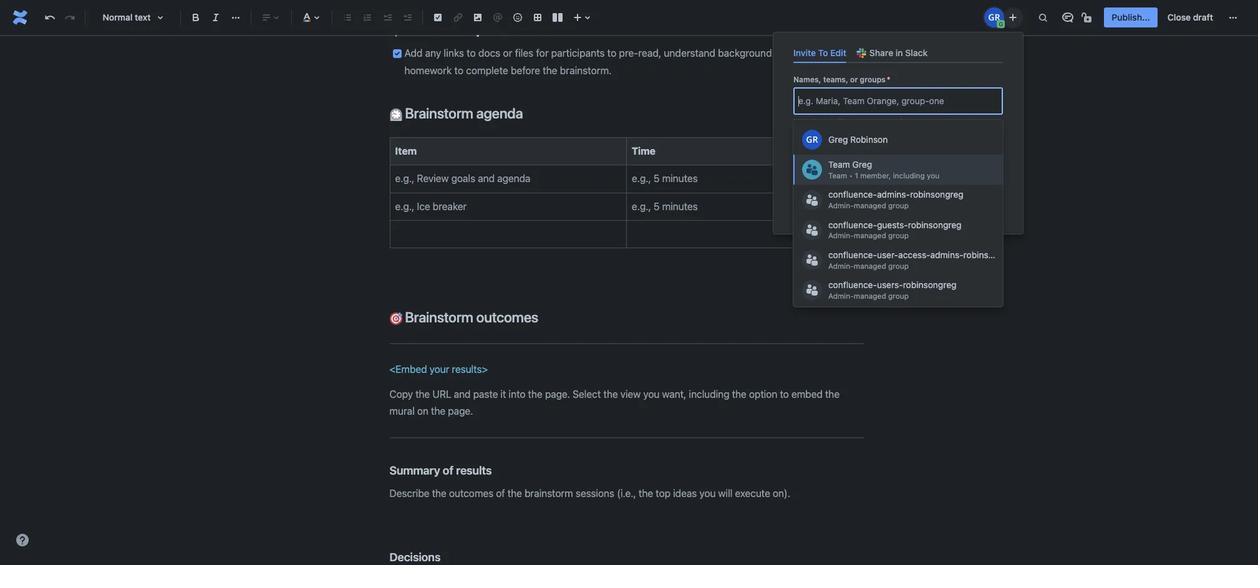 Task type: vqa. For each thing, say whether or not it's contained in the screenshot.
EMOJI icon
yes



Task type: locate. For each thing, give the bounding box(es) containing it.
admins-
[[877, 189, 910, 200], [930, 249, 963, 260]]

the left page
[[904, 117, 916, 127]]

confluence- for guests-
[[828, 219, 877, 230]]

1 vertical spatial admins-
[[930, 249, 963, 260]]

confluence- up users-
[[828, 249, 877, 260]]

1 vertical spatial your
[[429, 364, 449, 375]]

3 group icon image from the top
[[802, 250, 822, 270]]

share
[[869, 47, 893, 58]]

robinsongreg inside confluence-guests-robinsongreg admin-managed group
[[908, 219, 961, 230]]

managed inside confluence-users-robinsongreg admin-managed group
[[854, 291, 886, 300]]

guests-
[[877, 219, 908, 230]]

close
[[1167, 12, 1191, 22]]

greg robinson image down recipients
[[802, 130, 822, 150]]

of right name
[[895, 117, 902, 127]]

managed inside the confluence-user-access-admins-robinsongreg admin-managed group
[[854, 261, 886, 270]]

team
[[843, 96, 865, 106], [828, 159, 850, 170], [828, 171, 847, 180]]

0 horizontal spatial your
[[429, 364, 449, 375]]

group for admins-
[[888, 201, 909, 210]]

publish... button
[[1104, 7, 1158, 27]]

team down or
[[843, 96, 865, 106]]

confluence-
[[828, 189, 877, 200], [828, 219, 877, 230], [828, 249, 877, 260], [828, 280, 877, 290]]

0 vertical spatial team
[[843, 96, 865, 106]]

edit
[[830, 47, 846, 58]]

or
[[850, 75, 858, 84]]

the
[[860, 117, 872, 127], [904, 117, 916, 127]]

team for orange,
[[843, 96, 865, 106]]

greg
[[828, 134, 848, 145], [852, 159, 872, 170]]

group down users-
[[888, 291, 909, 300]]

tab list
[[788, 42, 1008, 63]]

brainstorm
[[405, 20, 473, 37], [405, 105, 473, 122], [405, 309, 473, 326]]

invite to edit
[[793, 47, 846, 58]]

3 admin- from the top
[[828, 261, 854, 270]]

0 vertical spatial greg
[[828, 134, 848, 145]]

group inside confluence-guests-robinsongreg admin-managed group
[[888, 231, 909, 240]]

robinsongreg inside confluence-users-robinsongreg admin-managed group
[[903, 280, 956, 290]]

2 vertical spatial brainstorm
[[405, 309, 473, 326]]

managed for users-
[[854, 291, 886, 300]]

4 group icon image from the top
[[802, 280, 822, 300]]

managed down user-
[[854, 261, 886, 270]]

robinsongreg inside confluence-admins-robinsongreg admin-managed group
[[910, 189, 963, 200]]

robinsongreg
[[910, 189, 963, 200], [908, 219, 961, 230], [963, 249, 1017, 260], [903, 280, 956, 290]]

managed
[[854, 201, 886, 210], [854, 231, 886, 240], [854, 261, 886, 270], [854, 291, 886, 300]]

text
[[135, 12, 151, 22]]

find and replace image
[[1036, 10, 1051, 25]]

2 group icon image from the top
[[802, 220, 822, 240]]

mention image
[[490, 10, 505, 25]]

normal
[[103, 12, 132, 22]]

layouts image
[[550, 10, 565, 25]]

user-
[[877, 249, 898, 260]]

1 horizontal spatial of
[[895, 117, 902, 127]]

0 vertical spatial admins-
[[877, 189, 910, 200]]

confluence- inside confluence-users-robinsongreg admin-managed group
[[828, 280, 877, 290]]

group-
[[901, 96, 929, 106]]

you
[[927, 171, 939, 180]]

:timer: image
[[390, 109, 402, 121], [390, 109, 402, 121]]

admin- inside confluence-guests-robinsongreg admin-managed group
[[828, 231, 854, 240]]

group inside confluence-users-robinsongreg admin-managed group
[[888, 291, 909, 300]]

confluence- inside the confluence-user-access-admins-robinsongreg admin-managed group
[[828, 249, 877, 260]]

confluence- down the •
[[828, 189, 877, 200]]

admin- for confluence-users-robinsongreg
[[828, 291, 854, 300]]

group inside confluence-admins-robinsongreg admin-managed group
[[888, 201, 909, 210]]

e.g. maria, team orange, group-one
[[798, 96, 944, 106]]

2 managed from the top
[[854, 231, 886, 240]]

bullet list ⌘⇧8 image
[[340, 10, 355, 25]]

confluence- down user-
[[828, 280, 877, 290]]

bold ⌘b image
[[188, 10, 203, 25]]

admin-
[[828, 201, 854, 210], [828, 231, 854, 240], [828, 261, 854, 270], [828, 291, 854, 300]]

confluence- inside confluence-admins-robinsongreg admin-managed group
[[828, 189, 877, 200]]

:dart: image
[[390, 312, 402, 325], [390, 312, 402, 325]]

1 group icon image from the top
[[802, 190, 822, 210]]

greg up 1
[[852, 159, 872, 170]]

admins- inside the confluence-user-access-admins-robinsongreg admin-managed group
[[930, 249, 963, 260]]

2 vertical spatial team
[[828, 171, 847, 180]]

1 admin- from the top
[[828, 201, 854, 210]]

2 brainstorm from the top
[[405, 105, 473, 122]]

managed inside confluence-guests-robinsongreg admin-managed group
[[854, 231, 886, 240]]

1 vertical spatial brainstorm
[[405, 105, 473, 122]]

1 horizontal spatial greg
[[852, 159, 872, 170]]

close draft
[[1167, 12, 1213, 22]]

team up the •
[[828, 159, 850, 170]]

0 vertical spatial your
[[953, 117, 968, 127]]

confluence-user-access-admins-robinsongreg admin-managed group
[[828, 249, 1017, 270]]

admin- for confluence-guests-robinsongreg
[[828, 231, 854, 240]]

names,
[[793, 75, 821, 84]]

confluence- for users-
[[828, 280, 877, 290]]

message
[[793, 137, 826, 146]]

managed inside confluence-admins-robinsongreg admin-managed group
[[854, 201, 886, 210]]

2 group from the top
[[888, 231, 909, 240]]

2 confluence- from the top
[[828, 219, 877, 230]]

4 confluence- from the top
[[828, 280, 877, 290]]

group down user-
[[888, 261, 909, 270]]

0 horizontal spatial admins-
[[877, 189, 910, 200]]

close draft button
[[1160, 7, 1221, 27]]

add image, video, or file image
[[470, 10, 485, 25]]

1 horizontal spatial greg robinson image
[[984, 7, 1004, 27]]

confluence- inside confluence-guests-robinsongreg admin-managed group
[[828, 219, 877, 230]]

help image
[[15, 533, 30, 548]]

will
[[832, 117, 844, 127]]

confluence image
[[10, 7, 30, 27]]

invite
[[793, 47, 816, 58]]

1 confluence- from the top
[[828, 189, 877, 200]]

message
[[970, 117, 1002, 127]]

your
[[953, 117, 968, 127], [429, 364, 449, 375]]

managed up guests-
[[854, 201, 886, 210]]

greg down will
[[828, 134, 848, 145]]

confluence-guests-robinsongreg admin-managed group
[[828, 219, 961, 240]]

managed for guests-
[[854, 231, 886, 240]]

your left results>
[[429, 364, 449, 375]]

group down guests-
[[888, 231, 909, 240]]

0 horizontal spatial greg
[[828, 134, 848, 145]]

normal text button
[[90, 4, 175, 31]]

3 confluence- from the top
[[828, 249, 877, 260]]

confluence-users-robinsongreg admin-managed group
[[828, 280, 956, 300]]

access-
[[898, 249, 930, 260]]

group up guests-
[[888, 201, 909, 210]]

admins- down confluence-guests-robinsongreg admin-managed group
[[930, 249, 963, 260]]

confluence- up user-
[[828, 219, 877, 230]]

Message (optional) text field
[[793, 149, 1003, 197]]

of
[[895, 117, 902, 127], [443, 464, 453, 477]]

team left the •
[[828, 171, 847, 180]]

managed for admins-
[[854, 201, 886, 210]]

managed down users-
[[854, 291, 886, 300]]

indent tab image
[[400, 10, 415, 25]]

group icon image
[[802, 190, 822, 210], [802, 220, 822, 240], [802, 250, 822, 270], [802, 280, 822, 300]]

the right see
[[860, 117, 872, 127]]

no restrictions image
[[1080, 10, 1095, 25]]

1 vertical spatial team
[[828, 159, 850, 170]]

1 vertical spatial greg robinson image
[[802, 130, 822, 150]]

0 horizontal spatial greg robinson image
[[802, 130, 822, 150]]

brainstorm for agenda
[[405, 105, 473, 122]]

action item image
[[430, 10, 445, 25]]

1 vertical spatial greg
[[852, 159, 872, 170]]

4 admin- from the top
[[828, 291, 854, 300]]

including
[[893, 171, 925, 180]]

:seedling: image
[[390, 24, 402, 37], [390, 24, 402, 37]]

1 brainstorm from the top
[[405, 20, 473, 37]]

admin- inside confluence-users-robinsongreg admin-managed group
[[828, 291, 854, 300]]

admin- inside confluence-admins-robinsongreg admin-managed group
[[828, 201, 854, 210]]

publish...
[[1112, 12, 1150, 22]]

results
[[456, 464, 492, 477]]

Names, teams, or groups e.g. Maria, Team Orange, group-one text field
[[798, 95, 801, 107]]

0 horizontal spatial the
[[860, 117, 872, 127]]

your right and
[[953, 117, 968, 127]]

admins- down including
[[877, 189, 910, 200]]

0 vertical spatial of
[[895, 117, 902, 127]]

comment icon image
[[1061, 10, 1076, 25]]

of left results
[[443, 464, 453, 477]]

3 brainstorm from the top
[[405, 309, 473, 326]]

results>
[[452, 364, 488, 375]]

one
[[929, 96, 944, 106]]

normal text
[[103, 12, 151, 22]]

draft
[[1193, 12, 1213, 22]]

4 group from the top
[[888, 291, 909, 300]]

redo ⌘⇧z image
[[62, 10, 77, 25]]

1 group from the top
[[888, 201, 909, 210]]

3 group from the top
[[888, 261, 909, 270]]

group
[[888, 201, 909, 210], [888, 231, 909, 240], [888, 261, 909, 270], [888, 291, 909, 300]]

undo ⌘z image
[[42, 10, 57, 25]]

0 vertical spatial greg robinson image
[[984, 7, 1004, 27]]

admin- inside the confluence-user-access-admins-robinsongreg admin-managed group
[[828, 261, 854, 270]]

1 horizontal spatial the
[[904, 117, 916, 127]]

outcomes
[[476, 309, 538, 326]]

greg robinson image
[[984, 7, 1004, 27], [802, 130, 822, 150]]

confluence image
[[10, 7, 30, 27]]

4 managed from the top
[[854, 291, 886, 300]]

greg robinson image left invite to edit icon
[[984, 7, 1004, 27]]

managed down guests-
[[854, 231, 886, 240]]

table image
[[530, 10, 545, 25]]

confluence-admins-robinsongreg admin-managed group
[[828, 189, 963, 210]]

1 managed from the top
[[854, 201, 886, 210]]

3 managed from the top
[[854, 261, 886, 270]]

0 vertical spatial brainstorm
[[405, 20, 473, 37]]

pre-
[[476, 20, 503, 37]]

1 horizontal spatial admins-
[[930, 249, 963, 260]]

1 vertical spatial of
[[443, 464, 453, 477]]

2 admin- from the top
[[828, 231, 854, 240]]



Task type: describe. For each thing, give the bounding box(es) containing it.
and
[[938, 117, 951, 127]]

2 the from the left
[[904, 117, 916, 127]]

to
[[818, 47, 828, 58]]

robinsongreg for confluence-guests-robinsongreg
[[908, 219, 961, 230]]

decisions
[[390, 550, 441, 564]]

in
[[896, 47, 903, 58]]

invite to edit image
[[1006, 10, 1021, 25]]

1 the from the left
[[860, 117, 872, 127]]

brainstorm for outcomes
[[405, 309, 473, 326]]

brainstorm outcomes
[[402, 309, 538, 326]]

agenda
[[476, 105, 523, 122]]

<embed
[[390, 364, 427, 375]]

admins- inside confluence-admins-robinsongreg admin-managed group
[[877, 189, 910, 200]]

numbered list ⌘⇧7 image
[[360, 10, 375, 25]]

outdent ⇧tab image
[[380, 10, 395, 25]]

•
[[849, 171, 853, 180]]

groups
[[860, 75, 886, 84]]

group for guests-
[[888, 231, 909, 240]]

users-
[[877, 280, 903, 290]]

teams,
[[823, 75, 848, 84]]

1 horizontal spatial your
[[953, 117, 968, 127]]

more image
[[1226, 10, 1241, 25]]

names, teams, or groups *
[[793, 75, 890, 84]]

e.g.
[[798, 96, 813, 106]]

brainstorm agenda
[[402, 105, 523, 122]]

greg robinson
[[828, 134, 888, 145]]

admin- for confluence-admins-robinsongreg
[[828, 201, 854, 210]]

*
[[887, 75, 890, 84]]

share in slack
[[869, 47, 928, 58]]

1
[[855, 171, 858, 180]]

greg inside the team greg team • 1 member, including you
[[852, 159, 872, 170]]

robinsongreg for confluence-users-robinsongreg
[[903, 280, 956, 290]]

0 horizontal spatial of
[[443, 464, 453, 477]]

robinsongreg for confluence-admins-robinsongreg
[[910, 189, 963, 200]]

maria,
[[816, 96, 840, 106]]

confluence- for user-
[[828, 249, 877, 260]]

item
[[395, 145, 417, 156]]

group icon image for confluence-users-robinsongreg
[[802, 280, 822, 300]]

link image
[[450, 10, 465, 25]]

team for •
[[828, 171, 847, 180]]

page
[[918, 117, 935, 127]]

<embed your results>
[[390, 364, 488, 375]]

slack
[[905, 47, 928, 58]]

summary
[[390, 464, 440, 477]]

member,
[[860, 171, 891, 180]]

more formatting image
[[228, 10, 243, 25]]

confluence- for admins-
[[828, 189, 877, 200]]

group icon image for confluence-user-access-admins-robinsongreg
[[802, 250, 822, 270]]

tab list containing invite to edit
[[788, 42, 1008, 63]]

orange,
[[867, 96, 899, 106]]

see
[[846, 117, 858, 127]]

italic ⌘i image
[[208, 10, 223, 25]]

team greg image
[[802, 160, 822, 180]]

summary of results
[[390, 464, 492, 477]]

name
[[874, 117, 893, 127]]

robinson
[[850, 134, 888, 145]]

brainstorm for pre-
[[405, 20, 473, 37]]

group for users-
[[888, 291, 909, 300]]

group icon image for confluence-admins-robinsongreg
[[802, 190, 822, 210]]

message (optional)
[[793, 137, 864, 146]]

work
[[503, 20, 533, 37]]

robinsongreg inside the confluence-user-access-admins-robinsongreg admin-managed group
[[963, 249, 1017, 260]]

group icon image for confluence-guests-robinsongreg
[[802, 220, 822, 240]]

recipients
[[793, 117, 830, 127]]

time
[[632, 145, 655, 156]]

team greg team • 1 member, including you
[[828, 159, 939, 180]]

emoji image
[[510, 10, 525, 25]]

(optional)
[[828, 137, 864, 146]]

brainstorm pre-work
[[402, 20, 533, 37]]

recipients will see the name of the page and your message
[[793, 117, 1002, 127]]

group inside the confluence-user-access-admins-robinsongreg admin-managed group
[[888, 261, 909, 270]]



